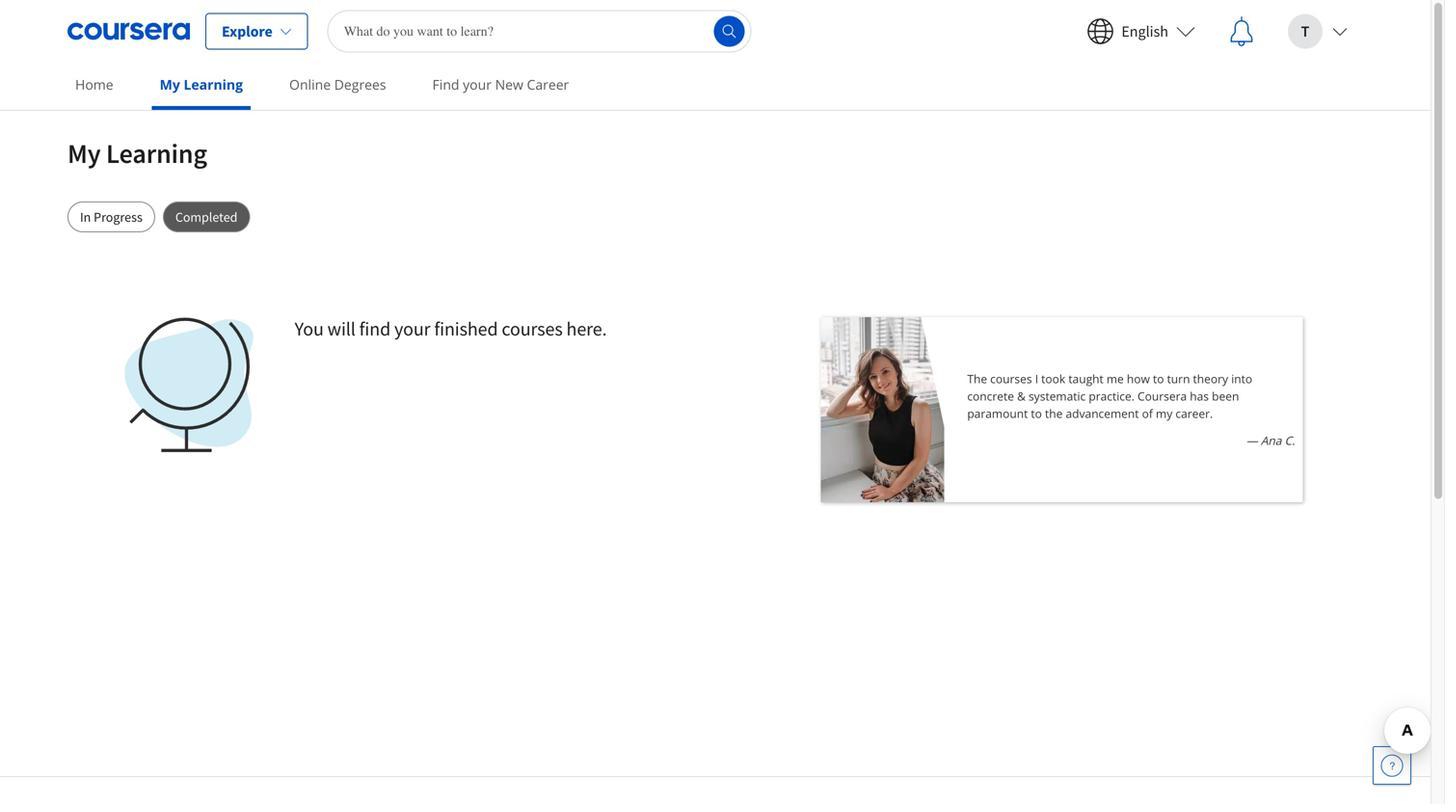 Task type: locate. For each thing, give the bounding box(es) containing it.
—
[[1247, 433, 1259, 449]]

you
[[295, 317, 324, 341]]

0 horizontal spatial your
[[395, 317, 431, 341]]

in
[[80, 208, 91, 226]]

my up in
[[68, 136, 101, 170]]

practice.
[[1089, 388, 1135, 404]]

my down the coursera image
[[160, 75, 180, 94]]

0 vertical spatial learning
[[184, 75, 243, 94]]

0 vertical spatial to
[[1154, 371, 1165, 387]]

c.
[[1285, 433, 1296, 449]]

systematic
[[1029, 388, 1086, 404]]

to left the
[[1032, 406, 1043, 422]]

your inside 'link'
[[463, 75, 492, 94]]

0 horizontal spatial courses
[[502, 317, 563, 341]]

you will find your finished courses here.
[[295, 317, 607, 341]]

1 horizontal spatial to
[[1154, 371, 1165, 387]]

coursera
[[1138, 388, 1188, 404]]

None search field
[[328, 10, 752, 53]]

your
[[463, 75, 492, 94], [395, 317, 431, 341]]

1 horizontal spatial your
[[463, 75, 492, 94]]

home
[[75, 75, 114, 94]]

&
[[1018, 388, 1026, 404]]

english button
[[1072, 0, 1212, 62]]

career
[[527, 75, 569, 94]]

ana
[[1262, 433, 1282, 449]]

to
[[1154, 371, 1165, 387], [1032, 406, 1043, 422]]

has
[[1191, 388, 1210, 404]]

globe image
[[122, 317, 257, 452]]

courses
[[502, 317, 563, 341], [991, 371, 1033, 387]]

my
[[160, 75, 180, 94], [68, 136, 101, 170]]

how
[[1128, 371, 1151, 387]]

tab list
[[68, 202, 1364, 232]]

me
[[1107, 371, 1125, 387]]

my learning up progress
[[68, 136, 207, 170]]

completed button
[[163, 202, 250, 232]]

here.
[[567, 317, 607, 341]]

tab list containing in progress
[[68, 202, 1364, 232]]

learning down explore at the top
[[184, 75, 243, 94]]

1 vertical spatial my learning
[[68, 136, 207, 170]]

find
[[433, 75, 460, 94]]

courses up &
[[991, 371, 1033, 387]]

help center image
[[1381, 754, 1405, 778]]

will
[[328, 317, 356, 341]]

i
[[1036, 371, 1039, 387]]

0 vertical spatial my learning
[[160, 75, 243, 94]]

learning up progress
[[106, 136, 207, 170]]

english
[[1122, 22, 1169, 41]]

0 vertical spatial your
[[463, 75, 492, 94]]

1 vertical spatial your
[[395, 317, 431, 341]]

1 vertical spatial my
[[68, 136, 101, 170]]

1 vertical spatial courses
[[991, 371, 1033, 387]]

advancement
[[1066, 406, 1140, 422]]

What do you want to learn? text field
[[328, 10, 752, 53]]

online degrees link
[[282, 63, 394, 106]]

courses left the "here."
[[502, 317, 563, 341]]

in progress button
[[68, 202, 155, 232]]

explore
[[222, 22, 273, 41]]

1 horizontal spatial courses
[[991, 371, 1033, 387]]

my learning
[[160, 75, 243, 94], [68, 136, 207, 170]]

to up coursera
[[1154, 371, 1165, 387]]

my learning down explore at the top
[[160, 75, 243, 94]]

learning
[[184, 75, 243, 94], [106, 136, 207, 170]]

0 vertical spatial my
[[160, 75, 180, 94]]

0 horizontal spatial to
[[1032, 406, 1043, 422]]



Task type: vqa. For each thing, say whether or not it's contained in the screenshot.
Does related to Does Coursera partner with other LMS integration providers?
no



Task type: describe. For each thing, give the bounding box(es) containing it.
paramount
[[968, 406, 1029, 422]]

1 vertical spatial learning
[[106, 136, 207, 170]]

completed
[[175, 208, 238, 226]]

1 horizontal spatial my
[[160, 75, 180, 94]]

into
[[1232, 371, 1253, 387]]

career.
[[1176, 406, 1214, 422]]

online degrees
[[289, 75, 386, 94]]

coursera image
[[68, 16, 190, 47]]

turn
[[1168, 371, 1191, 387]]

courses inside the courses i took taught me how to turn theory into concrete & systematic practice. coursera has been paramount to the advancement of my career. — ana c.
[[991, 371, 1033, 387]]

online
[[289, 75, 331, 94]]

in progress
[[80, 208, 143, 226]]

my learning link
[[152, 63, 251, 110]]

find your new career link
[[425, 63, 577, 106]]

of
[[1143, 406, 1154, 422]]

finished
[[434, 317, 498, 341]]

been
[[1213, 388, 1240, 404]]

theory
[[1194, 371, 1229, 387]]

my
[[1157, 406, 1173, 422]]

explore button
[[205, 13, 308, 50]]

progress
[[94, 208, 143, 226]]

degrees
[[334, 75, 386, 94]]

home link
[[68, 63, 121, 106]]

1 vertical spatial to
[[1032, 406, 1043, 422]]

0 horizontal spatial my
[[68, 136, 101, 170]]

t
[[1302, 22, 1310, 41]]

new
[[495, 75, 524, 94]]

the
[[968, 371, 988, 387]]

find
[[359, 317, 391, 341]]

0 vertical spatial courses
[[502, 317, 563, 341]]

t button
[[1273, 0, 1364, 62]]

my learning inside my learning link
[[160, 75, 243, 94]]

concrete
[[968, 388, 1015, 404]]

find your new career
[[433, 75, 569, 94]]

taught
[[1069, 371, 1104, 387]]

the
[[1046, 406, 1063, 422]]

took
[[1042, 371, 1066, 387]]

the courses i took taught me how to turn theory into concrete & systematic practice. coursera has been paramount to the advancement of my career. — ana c.
[[968, 371, 1296, 449]]



